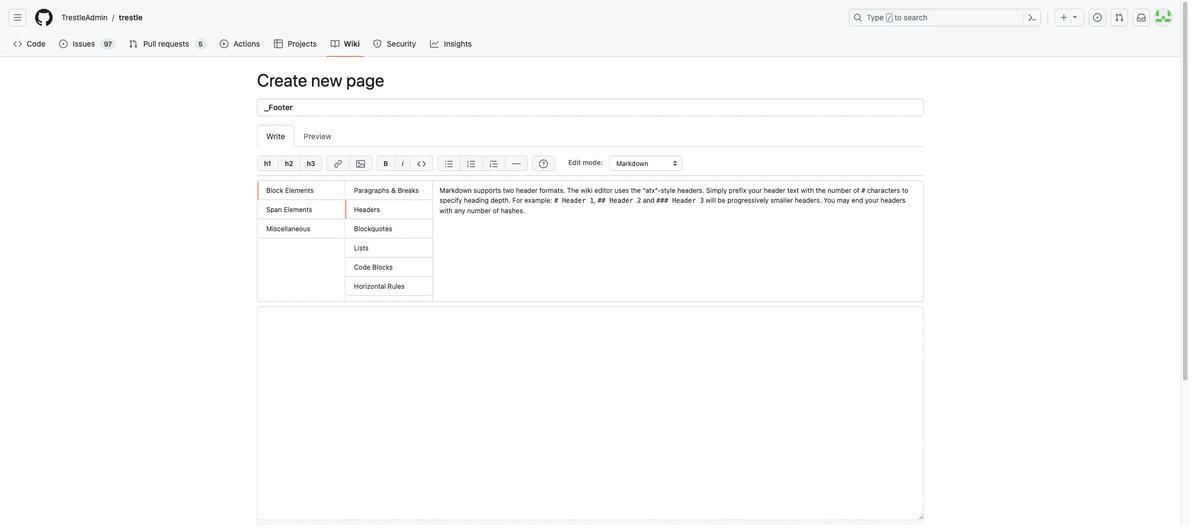 Task type: describe. For each thing, give the bounding box(es) containing it.
git pull request image
[[129, 39, 138, 48]]

play image
[[220, 39, 228, 48]]

headers
[[354, 206, 380, 213]]

&
[[391, 187, 396, 194]]

search
[[904, 13, 928, 22]]

h1 button
[[257, 156, 278, 171]]

# inside markdown supports two header formats. the wiki editor uses the "atx"-style headers. simply prefix your header text with the number of #
[[861, 187, 865, 194]]

insights
[[444, 39, 472, 48]]

your inside the "will be progressively smaller headers. you may end your headers with any number of hashes."
[[865, 197, 879, 204]]

create
[[257, 70, 307, 91]]

pull requests
[[143, 39, 189, 48]]

code for code
[[27, 39, 45, 48]]

heading
[[464, 197, 489, 204]]

hashes.
[[501, 207, 525, 214]]

horizontal rules link
[[345, 277, 433, 296]]

breaks
[[398, 187, 419, 194]]

span elements link
[[258, 200, 345, 219]]

headers link
[[345, 200, 433, 219]]

97
[[104, 40, 112, 48]]

the
[[567, 187, 579, 194]]

i button
[[395, 156, 410, 171]]

trestle
[[119, 13, 143, 22]]

1 header from the left
[[562, 197, 586, 205]]

h3
[[307, 160, 315, 167]]

will
[[706, 197, 716, 204]]

security
[[387, 39, 416, 48]]

lists
[[354, 244, 369, 252]]

code link
[[9, 36, 50, 52]]

pull
[[143, 39, 156, 48]]

h2 button
[[278, 156, 300, 171]]

b button
[[376, 156, 395, 171]]

span
[[266, 206, 282, 213]]

blocks
[[372, 263, 393, 271]]

headers. inside markdown supports two header formats. the wiki editor uses the "atx"-style headers. simply prefix your header text with the number of #
[[678, 187, 704, 194]]

to inside "characters to specify heading depth. for example:"
[[902, 187, 908, 194]]

type
[[867, 13, 884, 22]]

prefix
[[729, 187, 747, 194]]

insert horizontal rule image
[[512, 160, 521, 168]]

new
[[311, 70, 342, 91]]

smaller
[[771, 197, 793, 204]]

notifications image
[[1137, 13, 1146, 22]]

any
[[455, 207, 465, 214]]

issues
[[73, 39, 95, 48]]

3
[[700, 197, 704, 205]]

triangle down image
[[1071, 12, 1080, 21]]

miscellaneous
[[266, 225, 310, 233]]

number inside markdown supports two header formats. the wiki editor uses the "atx"-style headers. simply prefix your header text with the number of #
[[828, 187, 852, 194]]

wiki
[[581, 187, 593, 194]]

b
[[384, 160, 388, 167]]

formats.
[[540, 187, 565, 194]]

1 the from the left
[[631, 187, 641, 194]]

end
[[852, 197, 863, 204]]

block elements link
[[258, 181, 345, 200]]

preview button
[[294, 125, 341, 147]]

wiki
[[344, 39, 360, 48]]

add unordered list image
[[445, 160, 453, 168]]

may
[[837, 197, 850, 204]]

trestleadmin
[[61, 13, 108, 22]]

code image
[[13, 39, 22, 48]]

characters
[[867, 187, 900, 194]]

##
[[598, 197, 606, 205]]

Title text field
[[257, 99, 924, 116]]

# inside # header 1 , ## header 2 and ### header 3
[[554, 197, 558, 205]]

security link
[[369, 36, 421, 52]]

for
[[513, 197, 523, 204]]

paragraphs
[[354, 187, 389, 194]]

markdown
[[440, 187, 472, 194]]

code blocks
[[354, 263, 393, 271]]

homepage image
[[35, 9, 53, 26]]

list containing trestleadmin / trestle
[[57, 9, 843, 26]]

graph image
[[430, 39, 439, 48]]

command palette image
[[1028, 13, 1037, 22]]

block elements
[[266, 187, 314, 194]]

trestleadmin link
[[57, 9, 112, 26]]

preview
[[304, 132, 332, 141]]

plus image
[[1060, 13, 1069, 22]]

trestle link
[[114, 9, 147, 26]]

paragraphs & breaks link
[[345, 181, 433, 200]]

number inside the "will be progressively smaller headers. you may end your headers with any number of hashes."
[[467, 207, 491, 214]]

add ordered list image
[[467, 160, 476, 168]]

example:
[[525, 197, 552, 204]]

table image
[[274, 39, 283, 48]]

trestleadmin / trestle
[[61, 13, 143, 22]]

uses
[[615, 187, 629, 194]]

progressively
[[727, 197, 769, 204]]

miscellaneous link
[[258, 219, 345, 239]]



Task type: vqa. For each thing, say whether or not it's contained in the screenshot.
your
yes



Task type: locate. For each thing, give the bounding box(es) containing it.
the up 2
[[631, 187, 641, 194]]

your right end
[[865, 197, 879, 204]]

2 header from the left
[[610, 197, 633, 205]]

headers. up 3
[[678, 187, 704, 194]]

headers.
[[678, 187, 704, 194], [795, 197, 822, 204]]

1 horizontal spatial the
[[816, 187, 826, 194]]

with right text on the right of page
[[801, 187, 814, 194]]

code blocks link
[[345, 258, 433, 277]]

0 vertical spatial of
[[853, 187, 860, 194]]

0 horizontal spatial of
[[493, 207, 499, 214]]

help image
[[539, 160, 548, 168]]

1 vertical spatial headers.
[[795, 197, 822, 204]]

1 horizontal spatial your
[[865, 197, 879, 204]]

write button
[[257, 125, 294, 147]]

1 header from the left
[[516, 187, 538, 194]]

to left search
[[895, 13, 902, 22]]

code for code blocks
[[354, 263, 370, 271]]

insert blockquote image
[[490, 160, 498, 168]]

header up smaller
[[764, 187, 786, 194]]

/ for type
[[887, 14, 891, 22]]

block
[[266, 187, 283, 194]]

header
[[516, 187, 538, 194], [764, 187, 786, 194]]

1 vertical spatial #
[[554, 197, 558, 205]]

2 the from the left
[[816, 187, 826, 194]]

supports
[[474, 187, 501, 194]]

0 horizontal spatial #
[[554, 197, 558, 205]]

header
[[562, 197, 586, 205], [610, 197, 633, 205], [672, 197, 696, 205]]

specify
[[440, 197, 462, 204]]

1 vertical spatial elements
[[284, 206, 312, 213]]

to
[[895, 13, 902, 22], [902, 187, 908, 194]]

issue opened image
[[1093, 13, 1102, 22]]

write
[[266, 132, 285, 141]]

shield image
[[373, 39, 382, 48]]

0 horizontal spatial number
[[467, 207, 491, 214]]

git pull request image
[[1115, 13, 1124, 22]]

edit mode:
[[568, 159, 603, 167]]

header left 3
[[672, 197, 696, 205]]

1 vertical spatial code
[[354, 263, 370, 271]]

0 vertical spatial your
[[748, 187, 762, 194]]

of up end
[[853, 187, 860, 194]]

text
[[787, 187, 799, 194]]

0 horizontal spatial header
[[516, 187, 538, 194]]

paragraphs & breaks
[[354, 187, 419, 194]]

number
[[828, 187, 852, 194], [467, 207, 491, 214]]

0 vertical spatial number
[[828, 187, 852, 194]]

0 vertical spatial with
[[801, 187, 814, 194]]

1 vertical spatial with
[[440, 207, 453, 214]]

you
[[824, 197, 835, 204]]

horizontal
[[354, 283, 386, 290]]

1 vertical spatial your
[[865, 197, 879, 204]]

page
[[346, 70, 384, 91]]

# down "formats."
[[554, 197, 558, 205]]

2 header from the left
[[764, 187, 786, 194]]

Page content text field
[[257, 307, 924, 521]]

your inside markdown supports two header formats. the wiki editor uses the "atx"-style headers. simply prefix your header text with the number of #
[[748, 187, 762, 194]]

1 vertical spatial of
[[493, 207, 499, 214]]

book image
[[331, 39, 339, 48]]

add image image
[[356, 160, 365, 168]]

0 horizontal spatial header
[[562, 197, 586, 205]]

3 header from the left
[[672, 197, 696, 205]]

0 vertical spatial #
[[861, 187, 865, 194]]

characters to specify heading depth. for example:
[[440, 187, 908, 204]]

1
[[590, 197, 594, 205]]

code down lists
[[354, 263, 370, 271]]

of inside the "will be progressively smaller headers. you may end your headers with any number of hashes."
[[493, 207, 499, 214]]

0 vertical spatial elements
[[285, 187, 314, 194]]

/ left trestle
[[112, 13, 114, 22]]

1 horizontal spatial number
[[828, 187, 852, 194]]

of inside markdown supports two header formats. the wiki editor uses the "atx"-style headers. simply prefix your header text with the number of #
[[853, 187, 860, 194]]

issue opened image
[[59, 39, 68, 48]]

/ for trestleadmin
[[112, 13, 114, 22]]

0 horizontal spatial headers.
[[678, 187, 704, 194]]

two
[[503, 187, 514, 194]]

with down specify
[[440, 207, 453, 214]]

of down "depth."
[[493, 207, 499, 214]]

style
[[661, 187, 676, 194]]

header down the
[[562, 197, 586, 205]]

horizontal rules
[[354, 283, 405, 290]]

rules
[[388, 283, 405, 290]]

actions
[[234, 39, 260, 48]]

your
[[748, 187, 762, 194], [865, 197, 879, 204]]

depth.
[[491, 197, 511, 204]]

elements
[[285, 187, 314, 194], [284, 206, 312, 213]]

"atx"-
[[643, 187, 661, 194]]

i
[[402, 160, 404, 167]]

elements for span elements
[[284, 206, 312, 213]]

code right code image
[[27, 39, 45, 48]]

simply
[[706, 187, 727, 194]]

with
[[801, 187, 814, 194], [440, 207, 453, 214]]

insert code image
[[417, 160, 426, 168]]

header up for
[[516, 187, 538, 194]]

1 horizontal spatial code
[[354, 263, 370, 271]]

elements down block elements link
[[284, 206, 312, 213]]

None file field
[[258, 521, 923, 526]]

1 vertical spatial number
[[467, 207, 491, 214]]

h3 button
[[300, 156, 322, 171]]

lists link
[[345, 239, 433, 258]]

actions link
[[215, 36, 265, 52]]

1 horizontal spatial header
[[764, 187, 786, 194]]

0 horizontal spatial the
[[631, 187, 641, 194]]

blockquotes link
[[345, 219, 433, 239]]

elements for block elements
[[285, 187, 314, 194]]

h1
[[264, 160, 271, 167]]

span elements
[[266, 206, 312, 213]]

type / to search
[[867, 13, 928, 22]]

of
[[853, 187, 860, 194], [493, 207, 499, 214]]

0 horizontal spatial with
[[440, 207, 453, 214]]

0 horizontal spatial /
[[112, 13, 114, 22]]

0 horizontal spatial your
[[748, 187, 762, 194]]

your up progressively
[[748, 187, 762, 194]]

headers
[[881, 197, 906, 204]]

,
[[594, 197, 596, 204]]

1 horizontal spatial headers.
[[795, 197, 822, 204]]

list
[[57, 9, 843, 26]]

blockquotes
[[354, 225, 392, 233]]

1 horizontal spatial #
[[861, 187, 865, 194]]

# up end
[[861, 187, 865, 194]]

elements up the span elements link
[[285, 187, 314, 194]]

be
[[718, 197, 726, 204]]

projects link
[[269, 36, 322, 52]]

editor
[[595, 187, 613, 194]]

2
[[637, 197, 641, 205]]

with inside markdown supports two header formats. the wiki editor uses the "atx"-style headers. simply prefix your header text with the number of #
[[801, 187, 814, 194]]

headers. down text on the right of page
[[795, 197, 822, 204]]

insights link
[[426, 36, 477, 52]]

0 horizontal spatial code
[[27, 39, 45, 48]]

1 vertical spatial to
[[902, 187, 908, 194]]

markdown image
[[909, 524, 918, 526]]

0 vertical spatial headers.
[[678, 187, 704, 194]]

the
[[631, 187, 641, 194], [816, 187, 826, 194]]

markdown supports two header formats. the wiki editor uses the "atx"-style headers. simply prefix your header text with the number of #
[[440, 187, 865, 194]]

add link image
[[334, 160, 343, 168]]

/ inside trestleadmin / trestle
[[112, 13, 114, 22]]

with inside the "will be progressively smaller headers. you may end your headers with any number of hashes."
[[440, 207, 453, 214]]

number up may on the top of the page
[[828, 187, 852, 194]]

###
[[657, 197, 668, 205]]

2 horizontal spatial header
[[672, 197, 696, 205]]

/ right type
[[887, 14, 891, 22]]

will be progressively smaller headers. you may end your headers with any number of hashes.
[[440, 197, 906, 214]]

the up you
[[816, 187, 826, 194]]

1 horizontal spatial with
[[801, 187, 814, 194]]

header down uses
[[610, 197, 633, 205]]

# header 1 , ## header 2 and ### header 3
[[554, 197, 704, 205]]

1 horizontal spatial of
[[853, 187, 860, 194]]

h2
[[285, 160, 293, 167]]

code
[[27, 39, 45, 48], [354, 263, 370, 271]]

wiki link
[[326, 36, 364, 52]]

0 vertical spatial to
[[895, 13, 902, 22]]

create new page
[[257, 70, 384, 91]]

projects
[[288, 39, 317, 48]]

number down heading
[[467, 207, 491, 214]]

and
[[643, 197, 655, 204]]

1 horizontal spatial /
[[887, 14, 891, 22]]

5
[[198, 40, 203, 48]]

0 vertical spatial code
[[27, 39, 45, 48]]

edit
[[568, 159, 581, 167]]

/ inside type / to search
[[887, 14, 891, 22]]

to up headers
[[902, 187, 908, 194]]

headers. inside the "will be progressively smaller headers. you may end your headers with any number of hashes."
[[795, 197, 822, 204]]

1 horizontal spatial header
[[610, 197, 633, 205]]



